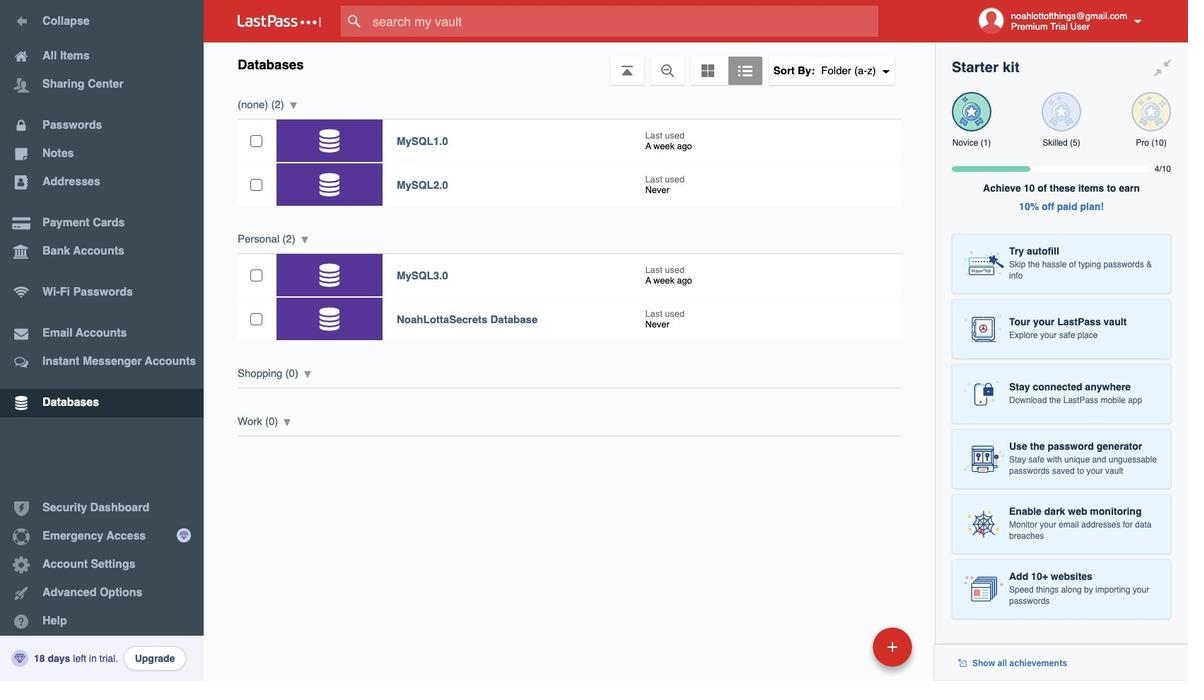 Task type: vqa. For each thing, say whether or not it's contained in the screenshot.
Vault options NAVIGATION
yes



Task type: locate. For each thing, give the bounding box(es) containing it.
Search search field
[[341, 6, 906, 37]]

main navigation navigation
[[0, 0, 204, 681]]



Task type: describe. For each thing, give the bounding box(es) containing it.
new item element
[[776, 627, 917, 667]]

search my vault text field
[[341, 6, 906, 37]]

new item navigation
[[776, 623, 921, 681]]

vault options navigation
[[204, 42, 935, 85]]

lastpass image
[[238, 15, 321, 28]]



